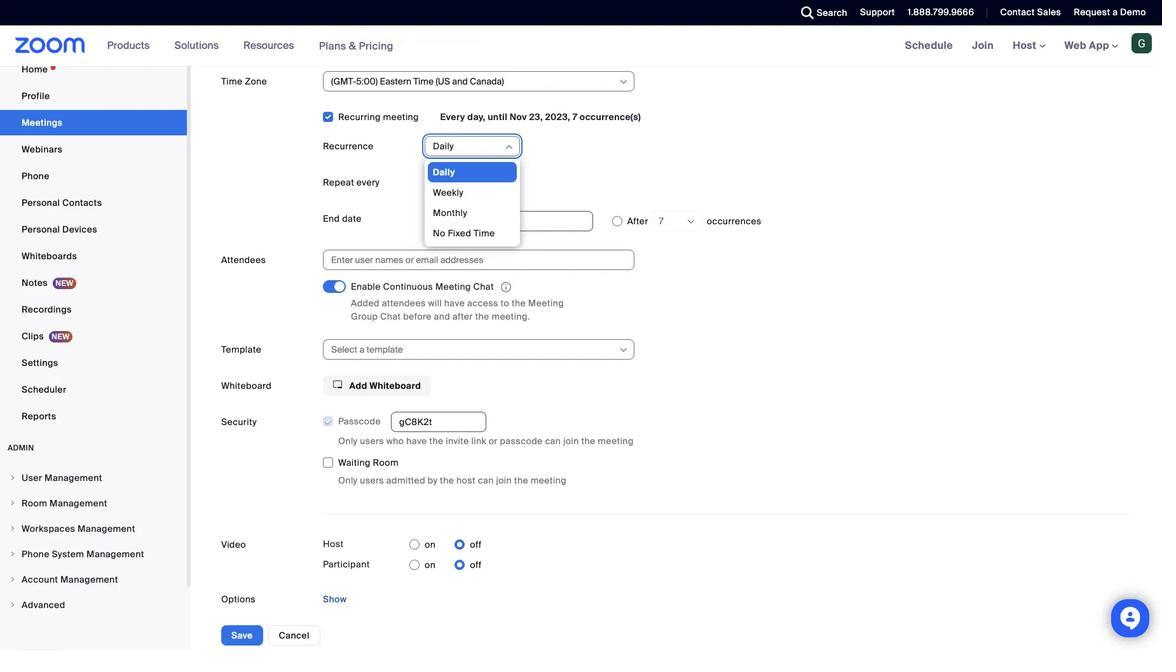 Task type: vqa. For each thing, say whether or not it's contained in the screenshot.
Your Current Plan Can Only Support 40 Minutes Per Meeting. Need More Time? Upgrade Now
yes



Task type: locate. For each thing, give the bounding box(es) containing it.
enable
[[351, 281, 381, 293]]

have inside security group
[[407, 436, 427, 447]]

None text field
[[391, 412, 487, 433]]

1 right image from the top
[[9, 500, 17, 508]]

no
[[433, 228, 446, 239]]

meeting. down to
[[492, 311, 530, 323]]

0 vertical spatial users
[[360, 436, 384, 447]]

2 horizontal spatial meeting
[[598, 436, 634, 447]]

off inside host "option group"
[[470, 540, 482, 551]]

contact sales
[[1001, 6, 1062, 18]]

0 vertical spatial 7
[[573, 111, 578, 123]]

on for participant
[[425, 560, 436, 571]]

scheduler
[[22, 384, 66, 396]]

show options image for template
[[619, 345, 629, 356]]

on
[[425, 540, 436, 551], [425, 560, 436, 571]]

2 vertical spatial can
[[478, 475, 494, 487]]

account management menu item
[[0, 568, 187, 592]]

enable continuous meeting chat application
[[351, 280, 593, 295]]

personal contacts link
[[0, 190, 187, 216]]

management down room management menu item
[[78, 524, 135, 535]]

clips
[[22, 331, 44, 342]]

2 phone from the top
[[22, 549, 49, 561]]

1 vertical spatial daily
[[433, 167, 455, 178]]

sales
[[1038, 6, 1062, 18]]

1 vertical spatial users
[[360, 475, 384, 487]]

phone down webinars in the left top of the page
[[22, 171, 49, 182]]

0 horizontal spatial join
[[496, 475, 512, 487]]

on down host "option group"
[[425, 560, 436, 571]]

2 right image from the top
[[9, 577, 17, 584]]

0 horizontal spatial meeting.
[[492, 311, 530, 323]]

whiteboard right add
[[370, 380, 421, 392]]

management up workspaces management
[[50, 498, 107, 510]]

admin menu menu
[[0, 466, 187, 619]]

1 vertical spatial have
[[407, 436, 427, 447]]

right image inside advanced menu item
[[9, 602, 17, 610]]

room management menu item
[[0, 492, 187, 516]]

users up waiting room
[[360, 436, 384, 447]]

0 vertical spatial daily
[[433, 141, 454, 152]]

options
[[221, 594, 256, 606]]

1 whiteboard from the left
[[221, 380, 272, 392]]

1 vertical spatial host
[[323, 539, 344, 550]]

web app
[[1065, 39, 1110, 52]]

reports
[[22, 411, 56, 423]]

web app button
[[1065, 39, 1119, 52]]

&
[[349, 39, 356, 52]]

1 vertical spatial meeting
[[528, 298, 564, 309]]

support link
[[851, 0, 899, 25], [861, 6, 895, 18]]

room inside security group
[[373, 458, 399, 469]]

1 horizontal spatial 7
[[659, 216, 664, 227]]

learn more about enable continuous meeting chat image
[[497, 282, 515, 293]]

0 horizontal spatial time
[[221, 76, 243, 87]]

search
[[817, 7, 848, 18]]

users
[[360, 436, 384, 447], [360, 475, 384, 487]]

2 daily from the top
[[433, 167, 455, 178]]

schedule
[[905, 39, 953, 52]]

join right host
[[496, 475, 512, 487]]

0 vertical spatial off
[[470, 540, 482, 551]]

to
[[501, 298, 510, 309]]

1 only from the top
[[338, 436, 358, 447]]

0 vertical spatial chat
[[474, 281, 494, 293]]

daily down every
[[433, 141, 454, 152]]

0 vertical spatial personal
[[22, 197, 60, 209]]

7
[[573, 111, 578, 123], [659, 216, 664, 227]]

join link
[[963, 25, 1004, 66]]

user management menu item
[[0, 466, 187, 491]]

1 users from the top
[[360, 436, 384, 447]]

daily button
[[433, 137, 504, 156]]

list box
[[428, 162, 517, 244]]

can right host
[[478, 475, 494, 487]]

1 show options image from the top
[[619, 77, 629, 87]]

2 only from the top
[[338, 475, 358, 487]]

host down contact sales
[[1013, 39, 1040, 52]]

1 vertical spatial meeting
[[598, 436, 634, 447]]

meeting right to
[[528, 298, 564, 309]]

1 vertical spatial time
[[474, 228, 495, 239]]

2 right image from the top
[[9, 526, 17, 533]]

4 right image from the top
[[9, 602, 17, 610]]

off
[[470, 540, 482, 551], [470, 560, 482, 571]]

0 vertical spatial on
[[425, 540, 436, 551]]

right image inside workspaces management menu item
[[9, 526, 17, 533]]

1 vertical spatial right image
[[9, 577, 17, 584]]

phone for phone system management
[[22, 549, 49, 561]]

2 whiteboard from the left
[[370, 380, 421, 392]]

have inside "added attendees will have access to the meeting group chat before and after the meeting."
[[444, 298, 465, 309]]

right image left system at the left bottom of page
[[9, 551, 17, 559]]

whiteboard down "template"
[[221, 380, 272, 392]]

1 vertical spatial show options image
[[619, 345, 629, 356]]

0 vertical spatial phone
[[22, 171, 49, 182]]

devices
[[62, 224, 97, 236]]

0 horizontal spatial whiteboard
[[221, 380, 272, 392]]

0 horizontal spatial host
[[323, 539, 344, 550]]

until
[[488, 111, 508, 123]]

2 personal from the top
[[22, 224, 60, 236]]

right image
[[9, 500, 17, 508], [9, 577, 17, 584]]

zone
[[245, 76, 267, 87]]

have up after
[[444, 298, 465, 309]]

after
[[453, 311, 473, 323]]

meeting. right per
[[553, 20, 591, 32]]

banner containing products
[[0, 25, 1163, 67]]

show options image
[[619, 77, 629, 87], [619, 345, 629, 356]]

host up 'participant'
[[323, 539, 344, 550]]

end date
[[323, 213, 362, 225]]

1 vertical spatial only
[[338, 475, 358, 487]]

1 on from the top
[[425, 540, 436, 551]]

1 horizontal spatial meeting
[[528, 298, 564, 309]]

0 vertical spatial meeting.
[[553, 20, 591, 32]]

only up waiting in the left bottom of the page
[[338, 436, 358, 447]]

management for workspaces management
[[78, 524, 135, 535]]

1 vertical spatial chat
[[380, 311, 401, 323]]

only for only users admitted by the host can join the meeting
[[338, 475, 358, 487]]

7 right 2023,
[[573, 111, 578, 123]]

1 vertical spatial 7
[[659, 216, 664, 227]]

plan
[[389, 20, 407, 32]]

right image left room management
[[9, 500, 17, 508]]

1 horizontal spatial chat
[[474, 281, 494, 293]]

0 vertical spatial have
[[444, 298, 465, 309]]

1 vertical spatial on
[[425, 560, 436, 571]]

right image left account
[[9, 577, 17, 584]]

on up the participant option group
[[425, 540, 436, 551]]

time zone
[[221, 76, 267, 87]]

personal up personal devices
[[22, 197, 60, 209]]

user management
[[22, 473, 102, 484]]

0 vertical spatial only
[[338, 436, 358, 447]]

meeting up "added attendees will have access to the meeting group chat before and after the meeting."
[[436, 281, 471, 293]]

phone up account
[[22, 549, 49, 561]]

0 horizontal spatial can
[[410, 20, 426, 32]]

current
[[355, 20, 386, 32]]

chat
[[474, 281, 494, 293], [380, 311, 401, 323]]

1 phone from the top
[[22, 171, 49, 182]]

room down the user
[[22, 498, 47, 510]]

1 vertical spatial personal
[[22, 224, 60, 236]]

2 on from the top
[[425, 560, 436, 571]]

0 horizontal spatial 7
[[573, 111, 578, 123]]

right image
[[9, 475, 17, 482], [9, 526, 17, 533], [9, 551, 17, 559], [9, 602, 17, 610]]

advanced
[[22, 600, 65, 611]]

right image left the advanced
[[9, 602, 17, 610]]

whiteboard inside button
[[370, 380, 421, 392]]

1 right image from the top
[[9, 475, 17, 482]]

right image inside account management menu item
[[9, 577, 17, 584]]

0 vertical spatial can
[[410, 20, 426, 32]]

users down waiting room
[[360, 475, 384, 487]]

right image inside the user management menu item
[[9, 475, 17, 482]]

schedule link
[[896, 25, 963, 66]]

management inside menu item
[[45, 473, 102, 484]]

only for only users who have the invite link or passcode can join the meeting
[[338, 436, 358, 447]]

1 vertical spatial off
[[470, 560, 482, 571]]

phone inside "menu item"
[[22, 549, 49, 561]]

0 horizontal spatial meeting
[[436, 281, 471, 293]]

can
[[410, 20, 426, 32], [545, 436, 561, 447], [478, 475, 494, 487]]

meeting. inside "added attendees will have access to the meeting group chat before and after the meeting."
[[492, 311, 530, 323]]

management inside "menu item"
[[87, 549, 144, 561]]

1 horizontal spatial have
[[444, 298, 465, 309]]

2 off from the top
[[470, 560, 482, 571]]

host option group
[[410, 535, 482, 556]]

0 vertical spatial right image
[[9, 500, 17, 508]]

fixed
[[448, 228, 472, 239]]

1 horizontal spatial host
[[1013, 39, 1040, 52]]

personal up whiteboards
[[22, 224, 60, 236]]

0 horizontal spatial have
[[407, 436, 427, 447]]

0 vertical spatial time
[[221, 76, 243, 87]]

show options image for time zone
[[619, 77, 629, 87]]

1 horizontal spatial meeting.
[[553, 20, 591, 32]]

1 horizontal spatial time
[[474, 228, 495, 239]]

right image inside phone system management "menu item"
[[9, 551, 17, 559]]

3 right image from the top
[[9, 551, 17, 559]]

right image left the user
[[9, 475, 17, 482]]

1 horizontal spatial room
[[373, 458, 399, 469]]

0 vertical spatial join
[[564, 436, 579, 447]]

have
[[444, 298, 465, 309], [407, 436, 427, 447]]

end
[[323, 213, 340, 225]]

no fixed time
[[433, 228, 495, 239]]

and
[[434, 311, 450, 323]]

the
[[512, 298, 526, 309], [475, 311, 490, 323], [429, 436, 444, 447], [582, 436, 596, 447], [440, 475, 454, 487], [514, 475, 528, 487]]

room inside menu item
[[22, 498, 47, 510]]

management for user management
[[45, 473, 102, 484]]

every
[[357, 177, 380, 188]]

management up advanced menu item
[[60, 575, 118, 586]]

phone inside 'link'
[[22, 171, 49, 182]]

only
[[338, 436, 358, 447], [338, 475, 358, 487]]

settings
[[22, 358, 58, 369]]

1 vertical spatial phone
[[22, 549, 49, 561]]

7 inside popup button
[[659, 216, 664, 227]]

upgrade
[[416, 34, 453, 45]]

banner
[[0, 25, 1163, 67]]

a
[[1113, 6, 1118, 18]]

daily up 'weekly'
[[433, 167, 455, 178]]

only down waiting in the left bottom of the page
[[338, 475, 358, 487]]

workspaces management menu item
[[0, 517, 187, 542]]

2 show options image from the top
[[619, 345, 629, 356]]

on inside the participant option group
[[425, 560, 436, 571]]

0 vertical spatial room
[[373, 458, 399, 469]]

management up room management
[[45, 473, 102, 484]]

join
[[564, 436, 579, 447], [496, 475, 512, 487]]

off up the participant option group
[[470, 540, 482, 551]]

profile picture image
[[1132, 33, 1152, 53]]

participant
[[323, 559, 370, 571]]

meeting.
[[553, 20, 591, 32], [492, 311, 530, 323]]

1 vertical spatial meeting.
[[492, 311, 530, 323]]

chat down "attendees"
[[380, 311, 401, 323]]

zoom logo image
[[15, 38, 85, 53]]

none text field inside security group
[[391, 412, 487, 433]]

daily inside daily popup button
[[433, 141, 454, 152]]

room down "who"
[[373, 458, 399, 469]]

1 daily from the top
[[433, 141, 454, 152]]

recordings link
[[0, 297, 187, 323]]

save button
[[221, 626, 263, 646]]

resources
[[244, 39, 294, 52]]

off inside the participant option group
[[470, 560, 482, 571]]

7 right after
[[659, 216, 664, 227]]

on inside host "option group"
[[425, 540, 436, 551]]

time left zone
[[221, 76, 243, 87]]

1 horizontal spatial join
[[564, 436, 579, 447]]

template
[[221, 344, 262, 356]]

nov
[[510, 111, 527, 123]]

show
[[323, 594, 347, 606]]

2 users from the top
[[360, 475, 384, 487]]

management up account management menu item
[[87, 549, 144, 561]]

0 vertical spatial host
[[1013, 39, 1040, 52]]

1 vertical spatial can
[[545, 436, 561, 447]]

1 horizontal spatial meeting
[[531, 475, 567, 487]]

request a demo
[[1074, 6, 1147, 18]]

right image inside room management menu item
[[9, 500, 17, 508]]

1 personal from the top
[[22, 197, 60, 209]]

7 button
[[659, 212, 698, 231]]

day(s)
[[481, 176, 506, 187]]

list box containing daily
[[428, 162, 517, 244]]

every day, until nov 23, 2023, 7 occurrence(s)
[[438, 111, 641, 123]]

0 horizontal spatial room
[[22, 498, 47, 510]]

off down host "option group"
[[470, 560, 482, 571]]

time right "fixed"
[[474, 228, 495, 239]]

users for who
[[360, 436, 384, 447]]

clips link
[[0, 324, 187, 349]]

join right passcode
[[564, 436, 579, 447]]

by
[[428, 475, 438, 487]]

phone system management
[[22, 549, 144, 561]]

0 vertical spatial show options image
[[619, 77, 629, 87]]

0 horizontal spatial meeting
[[383, 111, 419, 123]]

right image for room management
[[9, 500, 17, 508]]

notes link
[[0, 271, 187, 296]]

1 horizontal spatial whiteboard
[[370, 380, 421, 392]]

can right passcode
[[545, 436, 561, 447]]

close image
[[813, 21, 828, 34]]

1 horizontal spatial can
[[478, 475, 494, 487]]

chat up access
[[474, 281, 494, 293]]

right image left workspaces
[[9, 526, 17, 533]]

whiteboards link
[[0, 244, 187, 269]]

passcode
[[338, 416, 381, 428]]

phone link
[[0, 164, 187, 189]]

1 vertical spatial room
[[22, 498, 47, 510]]

recurrence
[[323, 141, 374, 152]]

room management
[[22, 498, 107, 510]]

time?
[[384, 34, 408, 45]]

select time zone text field
[[331, 72, 618, 91]]

day,
[[468, 111, 486, 123]]

personal inside 'personal devices' link
[[22, 224, 60, 236]]

personal inside 'personal contacts' link
[[22, 197, 60, 209]]

management for room management
[[50, 498, 107, 510]]

0 horizontal spatial chat
[[380, 311, 401, 323]]

added
[[351, 298, 380, 309]]

will
[[428, 298, 442, 309]]

1 off from the top
[[470, 540, 482, 551]]

0 vertical spatial meeting
[[436, 281, 471, 293]]

can left only
[[410, 20, 426, 32]]

can inside your current plan can only support 40 minutes per meeting. need more time? upgrade now
[[410, 20, 426, 32]]

after
[[628, 216, 649, 227]]

have right "who"
[[407, 436, 427, 447]]



Task type: describe. For each thing, give the bounding box(es) containing it.
add whiteboard
[[347, 380, 421, 392]]

video
[[221, 540, 246, 551]]

search button
[[792, 0, 851, 25]]

meetings navigation
[[896, 25, 1163, 67]]

show button
[[323, 590, 347, 610]]

0 vertical spatial meeting
[[383, 111, 419, 123]]

personal for personal devices
[[22, 224, 60, 236]]

occurrences
[[707, 216, 762, 227]]

upgrade now link
[[413, 34, 475, 45]]

pricing
[[359, 39, 394, 52]]

contact
[[1001, 6, 1035, 18]]

workspaces
[[22, 524, 75, 535]]

security
[[221, 417, 257, 428]]

1.888.799.9666
[[908, 6, 975, 18]]

access
[[467, 298, 499, 309]]

profile
[[22, 91, 50, 102]]

personal
[[8, 34, 51, 44]]

right image for phone
[[9, 551, 17, 559]]

webinars
[[22, 144, 62, 155]]

host inside meetings "navigation"
[[1013, 39, 1040, 52]]

23,
[[529, 111, 543, 123]]

add
[[350, 380, 367, 392]]

meeting. inside your current plan can only support 40 minutes per meeting. need more time? upgrade now
[[553, 20, 591, 32]]

recordings
[[22, 304, 72, 316]]

need
[[333, 34, 357, 45]]

personal contacts
[[22, 197, 102, 209]]

whiteboards
[[22, 251, 77, 262]]

before
[[403, 311, 432, 323]]

personal menu menu
[[0, 57, 187, 431]]

who
[[387, 436, 404, 447]]

cancel
[[279, 631, 310, 642]]

advanced menu item
[[0, 594, 187, 618]]

off for participant
[[470, 560, 482, 571]]

user
[[22, 473, 42, 484]]

product information navigation
[[98, 25, 403, 67]]

time inside list box
[[474, 228, 495, 239]]

workspaces management
[[22, 524, 135, 535]]

end date option group
[[425, 209, 1132, 234]]

participant option group
[[410, 556, 482, 576]]

hide options image
[[504, 142, 515, 152]]

date
[[342, 213, 362, 225]]

phone for phone
[[22, 171, 49, 182]]

demo
[[1121, 6, 1147, 18]]

security group
[[323, 412, 1132, 488]]

your current plan can only support 40 minutes per meeting. need more time? upgrade now
[[333, 20, 591, 45]]

attendees
[[382, 298, 426, 309]]

1 vertical spatial join
[[496, 475, 512, 487]]

Date Picker text field
[[453, 211, 593, 232]]

recurring meeting
[[338, 111, 419, 123]]

settings link
[[0, 351, 187, 376]]

personal for personal contacts
[[22, 197, 60, 209]]

show options image
[[686, 217, 696, 227]]

on for host
[[425, 540, 436, 551]]

products
[[107, 39, 150, 52]]

repeat
[[323, 177, 354, 188]]

cancel button
[[268, 626, 320, 646]]

recurring
[[338, 111, 381, 123]]

continuous
[[383, 281, 433, 293]]

repeat every
[[323, 177, 380, 188]]

or
[[489, 436, 498, 447]]

select meeting template text field
[[331, 340, 618, 359]]

webinars link
[[0, 137, 187, 162]]

support
[[861, 6, 895, 18]]

users for admitted
[[360, 475, 384, 487]]

right image for workspaces
[[9, 526, 17, 533]]

meeting inside "added attendees will have access to the meeting group chat before and after the meeting."
[[528, 298, 564, 309]]

every
[[440, 111, 465, 123]]

waiting room
[[338, 458, 399, 469]]

invite
[[446, 436, 469, 447]]

host button
[[1013, 39, 1046, 52]]

chat inside "added attendees will have access to the meeting group chat before and after the meeting."
[[380, 311, 401, 323]]

2 vertical spatial meeting
[[531, 475, 567, 487]]

your
[[333, 20, 353, 32]]

management for account management
[[60, 575, 118, 586]]

now
[[456, 34, 475, 45]]

meetings
[[22, 117, 63, 129]]

personal devices link
[[0, 217, 187, 243]]

app
[[1089, 39, 1110, 52]]

save
[[232, 631, 253, 642]]

off for host
[[470, 540, 482, 551]]

phone system management menu item
[[0, 543, 187, 567]]

have for the
[[407, 436, 427, 447]]

reports link
[[0, 404, 187, 430]]

more
[[359, 34, 382, 45]]

solutions button
[[175, 25, 225, 66]]

add whiteboard button
[[323, 376, 431, 396]]

home
[[22, 64, 48, 75]]

host
[[457, 475, 476, 487]]

by
[[440, 216, 451, 227]]

meeting inside application
[[436, 281, 471, 293]]

admitted
[[387, 475, 425, 487]]

have for access
[[444, 298, 465, 309]]

resources button
[[244, 25, 300, 66]]

products button
[[107, 25, 155, 66]]

only
[[428, 20, 446, 32]]

only users who have the invite link or passcode can join the meeting
[[338, 436, 634, 447]]

chat inside application
[[474, 281, 494, 293]]

right image for user
[[9, 475, 17, 482]]

enable continuous meeting chat
[[351, 281, 494, 293]]

scheduler link
[[0, 377, 187, 403]]

contacts
[[62, 197, 102, 209]]

account management
[[22, 575, 118, 586]]

right image for account management
[[9, 577, 17, 584]]

plans
[[319, 39, 346, 52]]

2 horizontal spatial can
[[545, 436, 561, 447]]

web
[[1065, 39, 1087, 52]]

40
[[484, 20, 496, 32]]

passcode
[[500, 436, 543, 447]]

Persistent Chat, enter email address,Enter user names or email addresses text field
[[331, 251, 615, 270]]

attendees
[[221, 254, 266, 266]]

plans & pricing
[[319, 39, 394, 52]]

personal devices
[[22, 224, 97, 236]]

admin
[[8, 444, 34, 454]]

home link
[[0, 57, 187, 82]]



